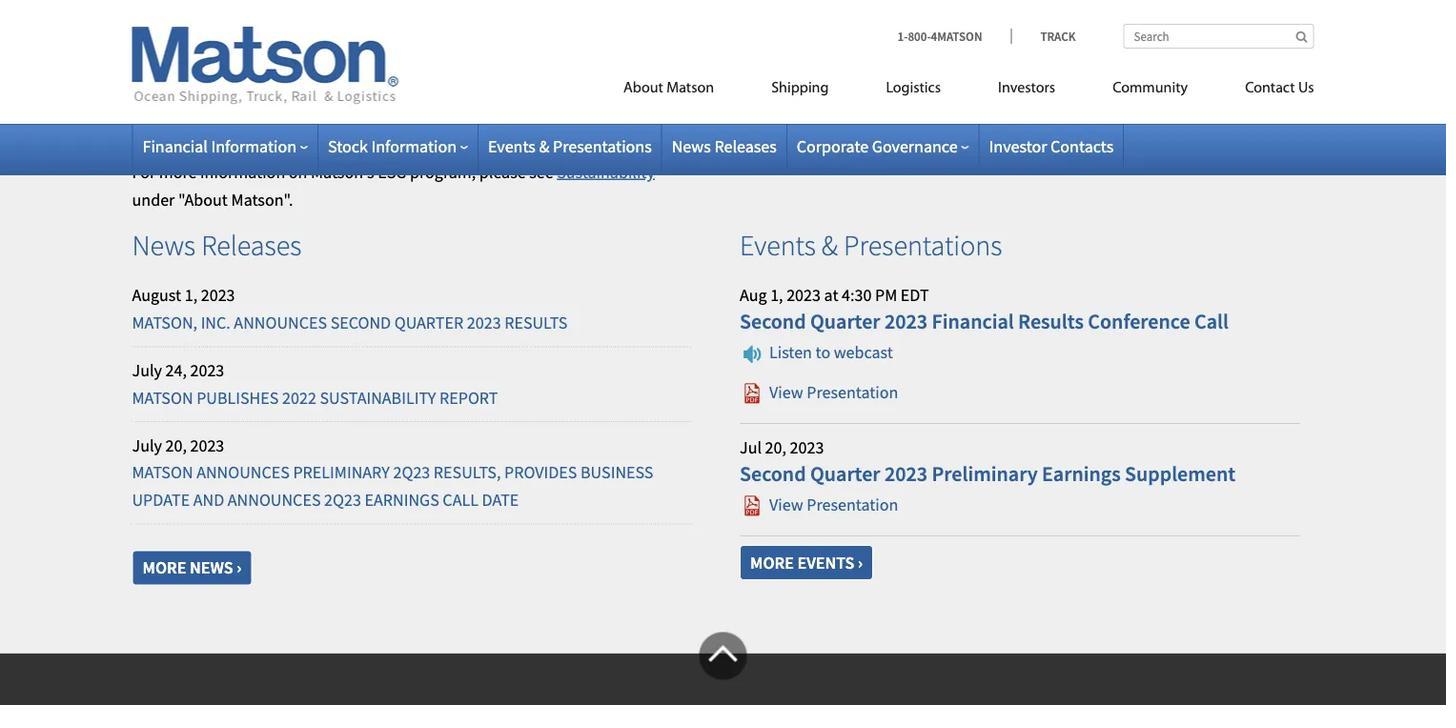 Task type: describe. For each thing, give the bounding box(es) containing it.
view presentation link inside second quarter 2023 preliminary earnings supplement article
[[740, 494, 899, 516]]

matson, inc. announces second quarter 2023 results link
[[132, 313, 568, 334]]

edt inside the aug 1, 2023 at 4:30 pm edt second quarter 2023 financial results conference call
[[901, 285, 929, 307]]

matson's
[[311, 162, 374, 183]]

investor
[[989, 135, 1047, 157]]

second inside jul 20, 2023 second quarter 2023 preliminary earnings supplement view presentation
[[740, 461, 806, 487]]

listen to webcast link
[[740, 342, 893, 364]]

information
[[200, 162, 285, 183]]

presentation inside second quarter 2023 financial results conference call article
[[807, 382, 899, 403]]

20, for second
[[765, 437, 787, 459]]

data
[[740, 107, 766, 124]]

corporate governance link
[[797, 135, 969, 157]]

financial inside the aug 1, 2023 at 4:30 pm edt second quarter 2023 financial results conference call
[[932, 309, 1014, 335]]

more for news
[[143, 558, 186, 579]]

under
[[132, 189, 175, 211]]

aug
[[740, 285, 767, 307]]

shipping
[[772, 81, 829, 96]]

publishes
[[197, 388, 279, 409]]

presentation inside jul 20, 2023 second quarter 2023 preliminary earnings supplement view presentation
[[807, 494, 899, 516]]

for more information on matson's esg program, please see sustainability under "about matson".
[[132, 162, 655, 211]]

minutes
[[960, 107, 1006, 124]]

1-800-4matson link
[[898, 28, 1011, 44]]

governance
[[872, 135, 958, 157]]

contact us link
[[1217, 71, 1314, 110]]

data provided by refinitiv. minimum 15 minutes delayed.
[[740, 107, 1056, 124]]

for
[[132, 162, 156, 183]]

quarter inside the aug 1, 2023 at 4:30 pm edt second quarter 2023 financial results conference call
[[810, 309, 881, 335]]

provides
[[504, 463, 577, 484]]

second quarter 2023 financial results conference call article
[[740, 282, 1300, 414]]

supplement
[[1125, 461, 1236, 487]]

and
[[193, 490, 224, 512]]

date
[[482, 490, 519, 512]]

2 vertical spatial news
[[190, 558, 233, 579]]

corporate
[[797, 135, 869, 157]]

matson
[[667, 81, 714, 96]]

program,
[[410, 162, 476, 183]]

0 vertical spatial news releases
[[672, 135, 777, 157]]

1-800-4matson
[[898, 28, 982, 44]]

1 vertical spatial news releases
[[132, 228, 302, 264]]

0 horizontal spatial pm
[[852, 67, 869, 84]]

0 vertical spatial edt
[[871, 67, 892, 84]]

second quarter 2023 financial results conference call link
[[740, 309, 1300, 335]]

quarter inside jul 20, 2023 second quarter 2023 preliminary earnings supplement view presentation
[[810, 461, 881, 487]]

inc.
[[201, 313, 231, 334]]

conference
[[1088, 309, 1190, 335]]

delayed.
[[1008, 107, 1056, 124]]

earnings
[[1042, 461, 1121, 487]]

sustainability
[[557, 162, 655, 183]]

more news ›
[[143, 558, 242, 579]]

2022
[[282, 388, 316, 409]]

refinitiv.
[[837, 107, 886, 124]]

listen to webcast
[[769, 342, 893, 364]]

0 horizontal spatial financial
[[143, 135, 208, 157]]

oct 16, 2023 4:10 pm edt
[[759, 67, 892, 84]]

see
[[529, 162, 554, 183]]

1 view presentation link from the top
[[740, 382, 899, 403]]

2023 for publishes
[[190, 360, 224, 382]]

results
[[505, 313, 568, 334]]

2023 for 4:30
[[787, 285, 821, 307]]

oct
[[759, 67, 778, 84]]

news releases link
[[672, 135, 777, 157]]

more events ›
[[750, 552, 863, 574]]

about matson link
[[595, 71, 743, 110]]

logistics link
[[858, 71, 970, 110]]

minimum
[[889, 107, 942, 124]]

$56.51
[[1072, 15, 1123, 37]]

results
[[1018, 309, 1084, 335]]

results,
[[434, 463, 501, 484]]

20, for matson
[[165, 435, 187, 457]]

july for july 20, 2023 matson announces preliminary 2q23 results, provides business update and announces 2q23 earnings call date
[[132, 435, 162, 457]]

more events › link
[[740, 546, 873, 581]]

1 vertical spatial presentations
[[844, 228, 1002, 264]]

stock information link
[[328, 135, 468, 157]]

800-
[[908, 28, 931, 44]]

logistics
[[886, 81, 941, 96]]

corporate governance
[[797, 135, 958, 157]]

esg
[[378, 162, 407, 183]]

4:10
[[827, 67, 849, 84]]

2023 up webcast
[[885, 309, 928, 335]]

community link
[[1084, 71, 1217, 110]]

information for financial information
[[211, 135, 297, 157]]

› for releases
[[237, 558, 242, 579]]

Search search field
[[1124, 24, 1314, 49]]

2023 for quarter
[[790, 437, 824, 459]]

0 vertical spatial news
[[672, 135, 711, 157]]

0 horizontal spatial releases
[[201, 228, 302, 264]]

investor contacts
[[989, 135, 1114, 157]]

investors
[[998, 81, 1056, 96]]

"about
[[178, 189, 228, 211]]

track link
[[1011, 28, 1076, 44]]

1, for quarter
[[185, 285, 198, 307]]

financial information
[[143, 135, 297, 157]]

july 24, 2023 matson publishes 2022 sustainability report
[[132, 360, 498, 409]]



Task type: vqa. For each thing, say whether or not it's contained in the screenshot.
All SEC Filings checkbox
no



Task type: locate. For each thing, give the bounding box(es) containing it.
2023 left at
[[787, 285, 821, 307]]

1 vertical spatial events
[[740, 228, 816, 264]]

call
[[443, 490, 479, 512]]

1 vertical spatial edt
[[901, 285, 929, 307]]

presentation
[[807, 382, 899, 403], [807, 494, 899, 516]]

matson for 24,
[[132, 388, 193, 409]]

financial
[[143, 135, 208, 157], [932, 309, 1014, 335]]

2023 right 24,
[[190, 360, 224, 382]]

2 july from the top
[[132, 435, 162, 457]]

1 horizontal spatial releases
[[715, 135, 777, 157]]

0 vertical spatial events
[[488, 135, 536, 157]]

events & presentations up see
[[488, 135, 652, 157]]

1, for second
[[771, 285, 783, 307]]

1 vertical spatial financial
[[932, 309, 1014, 335]]

more inside more events › link
[[750, 552, 794, 574]]

2023 for inc.
[[201, 285, 235, 307]]

community
[[1113, 81, 1188, 96]]

view inside jul 20, 2023 second quarter 2023 preliminary earnings supplement view presentation
[[769, 494, 803, 516]]

0 horizontal spatial 20,
[[165, 435, 187, 457]]

0 horizontal spatial &
[[539, 135, 550, 157]]

20, up the update
[[165, 435, 187, 457]]

presentations
[[553, 135, 652, 157], [844, 228, 1002, 264]]

news down matson
[[672, 135, 711, 157]]

more
[[750, 552, 794, 574], [143, 558, 186, 579]]

listen
[[769, 342, 812, 364]]

1 second from the top
[[740, 309, 806, 335]]

information for stock information
[[371, 135, 457, 157]]

releases down "matson"."
[[201, 228, 302, 264]]

presentations up sustainability link
[[553, 135, 652, 157]]

quarter down view presentation
[[810, 461, 881, 487]]

news releases down "about
[[132, 228, 302, 264]]

jul 20, 2023 second quarter 2023 preliminary earnings supplement view presentation
[[740, 437, 1236, 516]]

0 horizontal spatial ›
[[237, 558, 242, 579]]

news
[[672, 135, 711, 157], [132, 228, 196, 264], [190, 558, 233, 579]]

2023 up inc.
[[201, 285, 235, 307]]

1 horizontal spatial edt
[[901, 285, 929, 307]]

investor contacts link
[[989, 135, 1114, 157]]

1 horizontal spatial news releases
[[672, 135, 777, 157]]

quarter
[[395, 313, 464, 334]]

contacts
[[1051, 135, 1114, 157]]

1 horizontal spatial financial
[[932, 309, 1014, 335]]

1 vertical spatial events & presentations
[[740, 228, 1002, 264]]

2023 left "results"
[[467, 313, 501, 334]]

2 quarter from the top
[[810, 461, 881, 487]]

about
[[624, 81, 663, 96]]

events & presentations up 4:30
[[740, 228, 1002, 264]]

2 view presentation link from the top
[[740, 494, 899, 516]]

july up the update
[[132, 435, 162, 457]]

1 vertical spatial matson
[[132, 463, 193, 484]]

stock
[[328, 135, 368, 157]]

1 1, from the left
[[185, 285, 198, 307]]

provided
[[768, 107, 818, 124]]

releases down data
[[715, 135, 777, 157]]

more news › link
[[132, 551, 252, 586]]

news releases down data
[[672, 135, 777, 157]]

1 view from the top
[[769, 382, 803, 403]]

july left 24,
[[132, 360, 162, 382]]

business
[[581, 463, 654, 484]]

more for events
[[750, 552, 794, 574]]

20,
[[165, 435, 187, 457], [765, 437, 787, 459]]

0 vertical spatial matson
[[132, 388, 193, 409]]

0 vertical spatial releases
[[715, 135, 777, 157]]

2 presentation from the top
[[807, 494, 899, 516]]

1 july from the top
[[132, 360, 162, 382]]

0 vertical spatial events & presentations
[[488, 135, 652, 157]]

0 vertical spatial pm
[[852, 67, 869, 84]]

2q23
[[393, 463, 430, 484], [324, 490, 361, 512]]

1 vertical spatial releases
[[201, 228, 302, 264]]

2023 up "and"
[[190, 435, 224, 457]]

pm inside the aug 1, 2023 at 4:30 pm edt second quarter 2023 financial results conference call
[[875, 285, 897, 307]]

& up at
[[822, 228, 838, 264]]

news down under
[[132, 228, 196, 264]]

matson,
[[132, 313, 197, 334]]

0 horizontal spatial 1,
[[185, 285, 198, 307]]

jul
[[740, 437, 762, 459]]

1, inside august 1, 2023 matson, inc. announces second quarter 2023 results
[[185, 285, 198, 307]]

2q23 down preliminary
[[324, 490, 361, 512]]

2023 right 16,
[[799, 67, 824, 84]]

matson image
[[132, 27, 399, 105]]

1 vertical spatial pm
[[875, 285, 897, 307]]

events & presentations link
[[488, 135, 652, 157]]

releases
[[715, 135, 777, 157], [201, 228, 302, 264]]

1 vertical spatial news
[[132, 228, 196, 264]]

20, inside jul 20, 2023 second quarter 2023 preliminary earnings supplement view presentation
[[765, 437, 787, 459]]

top menu navigation
[[538, 71, 1314, 110]]

matson
[[132, 388, 193, 409], [132, 463, 193, 484]]

1 vertical spatial second
[[740, 461, 806, 487]]

0 vertical spatial financial
[[143, 135, 208, 157]]

information up information
[[211, 135, 297, 157]]

aug 1, 2023 at 4:30 pm edt second quarter 2023 financial results conference call
[[740, 285, 1229, 335]]

second inside the aug 1, 2023 at 4:30 pm edt second quarter 2023 financial results conference call
[[740, 309, 806, 335]]

sustainability link
[[557, 162, 655, 183]]

2023 inside july 20, 2023 matson announces preliminary 2q23 results, provides business update and announces 2q23 earnings call date
[[190, 435, 224, 457]]

1 horizontal spatial events & presentations
[[740, 228, 1002, 264]]

by
[[821, 107, 835, 124]]

matson announces preliminary 2q23 results, provides business update and announces 2q23 earnings call date link
[[132, 463, 654, 512]]

2 vertical spatial announces
[[228, 490, 321, 512]]

financial left results
[[932, 309, 1014, 335]]

track
[[1041, 28, 1076, 44]]

1 vertical spatial 2q23
[[324, 490, 361, 512]]

edt right 4:30
[[901, 285, 929, 307]]

webcast
[[834, 342, 893, 364]]

24,
[[165, 360, 187, 382]]

1 horizontal spatial ›
[[858, 552, 863, 574]]

about matson
[[624, 81, 714, 96]]

report
[[440, 388, 498, 409]]

us
[[1299, 81, 1314, 96]]

financial up more
[[143, 135, 208, 157]]

1 information from the left
[[211, 135, 297, 157]]

1 horizontal spatial presentations
[[844, 228, 1002, 264]]

events
[[488, 135, 536, 157], [740, 228, 816, 264], [798, 552, 855, 574]]

1 horizontal spatial 2q23
[[393, 463, 430, 484]]

second down jul
[[740, 461, 806, 487]]

0 vertical spatial view
[[769, 382, 803, 403]]

second
[[740, 309, 806, 335], [740, 461, 806, 487]]

2023 left preliminary
[[885, 461, 928, 487]]

july 20, 2023 matson announces preliminary 2q23 results, provides business update and announces 2q23 earnings call date
[[132, 435, 654, 512]]

1 vertical spatial view
[[769, 494, 803, 516]]

1 horizontal spatial 1,
[[771, 285, 783, 307]]

1-
[[898, 28, 908, 44]]

4:30
[[842, 285, 872, 307]]

call
[[1195, 309, 1229, 335]]

july inside july 24, 2023 matson publishes 2022 sustainability report
[[132, 360, 162, 382]]

2023
[[799, 67, 824, 84], [201, 285, 235, 307], [787, 285, 821, 307], [885, 309, 928, 335], [467, 313, 501, 334], [190, 360, 224, 382], [190, 435, 224, 457], [790, 437, 824, 459], [885, 461, 928, 487]]

pm right 4:10
[[852, 67, 869, 84]]

please
[[479, 162, 526, 183]]

20, right jul
[[765, 437, 787, 459]]

1 horizontal spatial information
[[371, 135, 457, 157]]

news down "and"
[[190, 558, 233, 579]]

more
[[159, 162, 197, 183]]

2023 for pm
[[799, 67, 824, 84]]

quarter down 4:30
[[810, 309, 881, 335]]

to
[[816, 342, 831, 364]]

0 horizontal spatial presentations
[[553, 135, 652, 157]]

july inside july 20, 2023 matson announces preliminary 2q23 results, provides business update and announces 2q23 earnings call date
[[132, 435, 162, 457]]

quarter
[[810, 309, 881, 335], [810, 461, 881, 487]]

1 vertical spatial quarter
[[810, 461, 881, 487]]

1 horizontal spatial &
[[822, 228, 838, 264]]

1 vertical spatial announces
[[197, 463, 290, 484]]

view presentation link up more events ›
[[740, 494, 899, 516]]

edt up data provided by refinitiv. minimum 15 minutes delayed.
[[871, 67, 892, 84]]

0 vertical spatial &
[[539, 135, 550, 157]]

2 vertical spatial events
[[798, 552, 855, 574]]

matson inside july 24, 2023 matson publishes 2022 sustainability report
[[132, 388, 193, 409]]

preliminary
[[932, 461, 1038, 487]]

0 horizontal spatial news releases
[[132, 228, 302, 264]]

contact us
[[1245, 81, 1314, 96]]

preliminary
[[293, 463, 390, 484]]

2023 right jul
[[790, 437, 824, 459]]

&
[[539, 135, 550, 157], [822, 228, 838, 264]]

0 vertical spatial 2q23
[[393, 463, 430, 484]]

0 vertical spatial presentations
[[553, 135, 652, 157]]

view down the listen at the right
[[769, 382, 803, 403]]

2q23 up earnings
[[393, 463, 430, 484]]

0 horizontal spatial 2q23
[[324, 490, 361, 512]]

0 vertical spatial quarter
[[810, 309, 881, 335]]

pm right 4:30
[[875, 285, 897, 307]]

matson".
[[231, 189, 293, 211]]

1 vertical spatial presentation
[[807, 494, 899, 516]]

view presentation
[[769, 382, 899, 403]]

july for july 24, 2023 matson publishes 2022 sustainability report
[[132, 360, 162, 382]]

second
[[331, 313, 391, 334]]

1, right august
[[185, 285, 198, 307]]

announces inside august 1, 2023 matson, inc. announces second quarter 2023 results
[[234, 313, 327, 334]]

1 presentation from the top
[[807, 382, 899, 403]]

0 horizontal spatial more
[[143, 558, 186, 579]]

2 information from the left
[[371, 135, 457, 157]]

events & presentations
[[488, 135, 652, 157], [740, 228, 1002, 264]]

view up more events ›
[[769, 494, 803, 516]]

2023 for announces
[[190, 435, 224, 457]]

0 vertical spatial july
[[132, 360, 162, 382]]

0 horizontal spatial events & presentations
[[488, 135, 652, 157]]

2 view from the top
[[769, 494, 803, 516]]

matson down 24,
[[132, 388, 193, 409]]

announces right "and"
[[228, 490, 321, 512]]

announces
[[234, 313, 327, 334], [197, 463, 290, 484], [228, 490, 321, 512]]

1 matson from the top
[[132, 388, 193, 409]]

presentation up more events ›
[[807, 494, 899, 516]]

20, inside july 20, 2023 matson announces preliminary 2q23 results, provides business update and announces 2q23 earnings call date
[[165, 435, 187, 457]]

view presentation link down listen to webcast link
[[740, 382, 899, 403]]

4matson
[[931, 28, 982, 44]]

0 vertical spatial second
[[740, 309, 806, 335]]

1 horizontal spatial more
[[750, 552, 794, 574]]

2 second from the top
[[740, 461, 806, 487]]

matson up the update
[[132, 463, 193, 484]]

update
[[132, 490, 190, 512]]

16,
[[780, 67, 796, 84]]

back to top image
[[699, 633, 747, 681]]

contact
[[1245, 81, 1295, 96]]

earnings
[[365, 490, 439, 512]]

at
[[824, 285, 839, 307]]

information up esg at the left of the page
[[371, 135, 457, 157]]

announces right inc.
[[234, 313, 327, 334]]

view inside second quarter 2023 financial results conference call article
[[769, 382, 803, 403]]

1 vertical spatial july
[[132, 435, 162, 457]]

1 vertical spatial view presentation link
[[740, 494, 899, 516]]

None search field
[[1124, 24, 1314, 49]]

0 vertical spatial view presentation link
[[740, 382, 899, 403]]

more inside more news › link
[[143, 558, 186, 579]]

1 quarter from the top
[[810, 309, 881, 335]]

presentation down webcast
[[807, 382, 899, 403]]

2 1, from the left
[[771, 285, 783, 307]]

1, right aug
[[771, 285, 783, 307]]

0 horizontal spatial information
[[211, 135, 297, 157]]

footer
[[0, 633, 1446, 706]]

shipping link
[[743, 71, 858, 110]]

1, inside the aug 1, 2023 at 4:30 pm edt second quarter 2023 financial results conference call
[[771, 285, 783, 307]]

announces up "and"
[[197, 463, 290, 484]]

1 horizontal spatial pm
[[875, 285, 897, 307]]

2 matson from the top
[[132, 463, 193, 484]]

matson inside july 20, 2023 matson announces preliminary 2q23 results, provides business update and announces 2q23 earnings call date
[[132, 463, 193, 484]]

› for &
[[858, 552, 863, 574]]

search image
[[1296, 31, 1308, 43]]

15
[[944, 107, 958, 124]]

0 vertical spatial presentation
[[807, 382, 899, 403]]

august 1, 2023 matson, inc. announces second quarter 2023 results
[[132, 285, 568, 334]]

1 horizontal spatial 20,
[[765, 437, 787, 459]]

august
[[132, 285, 181, 307]]

1 vertical spatial &
[[822, 228, 838, 264]]

second down aug
[[740, 309, 806, 335]]

matson for 20,
[[132, 463, 193, 484]]

edt
[[871, 67, 892, 84], [901, 285, 929, 307]]

0 horizontal spatial edt
[[871, 67, 892, 84]]

on
[[289, 162, 307, 183]]

presentations up 4:30
[[844, 228, 1002, 264]]

second quarter 2023 preliminary earnings supplement article
[[740, 434, 1300, 527]]

financial information link
[[143, 135, 308, 157]]

& up see
[[539, 135, 550, 157]]

2023 inside july 24, 2023 matson publishes 2022 sustainability report
[[190, 360, 224, 382]]

0 vertical spatial announces
[[234, 313, 327, 334]]



